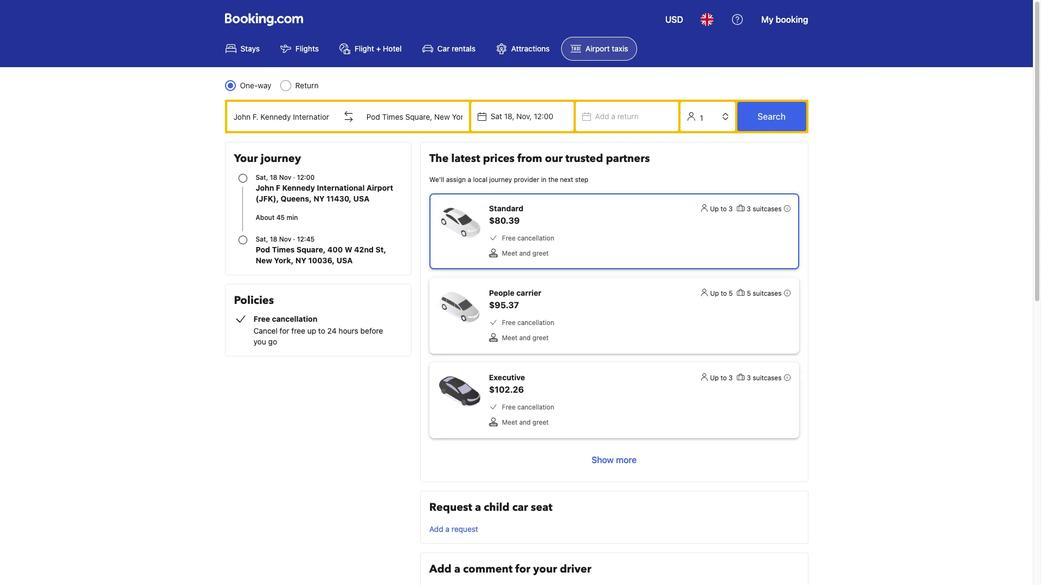 Task type: describe. For each thing, give the bounding box(es) containing it.
partners
[[606, 151, 650, 166]]

+
[[376, 44, 381, 53]]

add a request
[[429, 525, 478, 534]]

to for $102.26
[[721, 374, 727, 382]]

airport inside sat, 18 nov · 12:00 john f kennedy international airport (jfk), queens, ny 11430, usa
[[367, 183, 393, 193]]

free for $95.37
[[502, 319, 516, 327]]

my booking link
[[755, 7, 815, 33]]

18 for f
[[270, 174, 277, 182]]

and for $102.26
[[519, 419, 531, 427]]

people carrier $95.37
[[489, 289, 542, 310]]

42nd
[[354, 245, 374, 254]]

hours
[[339, 327, 358, 336]]

driver
[[560, 562, 592, 577]]

Pick-up location text field
[[227, 104, 336, 130]]

provider
[[514, 176, 539, 184]]

usa inside sat, 18 nov · 12:45 pod times square, 400 w 42nd st, new york, ny 10036, usa
[[337, 256, 353, 265]]

your
[[533, 562, 557, 577]]

cancel
[[254, 327, 278, 336]]

up
[[307, 327, 316, 336]]

pod
[[256, 245, 270, 254]]

we'll
[[429, 176, 444, 184]]

queens,
[[281, 194, 312, 203]]

ny inside sat, 18 nov · 12:00 john f kennedy international airport (jfk), queens, ny 11430, usa
[[314, 194, 325, 203]]

the latest prices from our trusted partners
[[429, 151, 650, 166]]

greet for $102.26
[[533, 419, 549, 427]]

10036,
[[308, 256, 335, 265]]

sat 18, nov, 12:00 button
[[471, 102, 574, 131]]

cancellation inside free cancellation cancel for free up to 24 hours before you go
[[272, 315, 318, 324]]

1 horizontal spatial journey
[[489, 176, 512, 184]]

add for add a return
[[595, 112, 609, 121]]

go
[[268, 337, 277, 347]]

you
[[254, 337, 266, 347]]

kennedy
[[282, 183, 315, 193]]

sat 18, nov, 12:00
[[491, 112, 554, 121]]

greet for $95.37
[[533, 334, 549, 342]]

john
[[256, 183, 274, 193]]

about 45 min
[[256, 214, 298, 222]]

5 suitcases
[[747, 290, 782, 298]]

up for $102.26
[[710, 374, 719, 382]]

cancellation for $95.37
[[518, 319, 554, 327]]

meet and greet for $80.39
[[502, 250, 549, 258]]

meet and greet for $95.37
[[502, 334, 549, 342]]

sat, for john
[[256, 174, 268, 182]]

my booking
[[762, 15, 808, 24]]

search button
[[737, 102, 806, 131]]

free cancellation for $80.39
[[502, 234, 554, 242]]

before
[[361, 327, 383, 336]]

flight + hotel
[[355, 44, 402, 53]]

seat
[[531, 501, 553, 515]]

min
[[287, 214, 298, 222]]

usd
[[665, 15, 683, 24]]

car
[[512, 501, 528, 515]]

request a child car seat
[[429, 501, 553, 515]]

Pick-up location field
[[227, 104, 336, 130]]

meet for $102.26
[[502, 419, 518, 427]]

free for $80.39
[[502, 234, 516, 242]]

add for add a comment for your driver
[[429, 562, 452, 577]]

standard $80.39
[[489, 204, 524, 226]]

to for $80.39
[[721, 205, 727, 213]]

up to 3 for $80.39
[[710, 205, 733, 213]]

nov,
[[517, 112, 532, 121]]

usd button
[[659, 7, 690, 33]]

to for carrier
[[721, 290, 727, 298]]

flight
[[355, 44, 374, 53]]

flights
[[296, 44, 319, 53]]

one-way
[[240, 81, 272, 90]]

return
[[295, 81, 319, 90]]

request
[[429, 501, 472, 515]]

12:00 inside button
[[534, 112, 554, 121]]

add for add a request
[[429, 525, 443, 534]]

return
[[618, 112, 639, 121]]

booking
[[776, 15, 808, 24]]

sat
[[491, 112, 502, 121]]

· for kennedy
[[293, 174, 295, 182]]

airport taxis link
[[561, 37, 638, 61]]

latest
[[451, 151, 480, 166]]

people
[[489, 289, 515, 298]]

car rentals
[[438, 44, 476, 53]]

taxis
[[612, 44, 628, 53]]

400
[[328, 245, 343, 254]]

step
[[575, 176, 589, 184]]

greet for $80.39
[[533, 250, 549, 258]]

executive
[[489, 373, 525, 382]]

add a return
[[595, 112, 639, 121]]

a for comment
[[454, 562, 461, 577]]

one-
[[240, 81, 258, 90]]

$80.39
[[489, 216, 520, 226]]

car rentals link
[[413, 37, 485, 61]]

my
[[762, 15, 774, 24]]

up for carrier
[[710, 290, 719, 298]]

assign
[[446, 176, 466, 184]]

request
[[452, 525, 478, 534]]

Drop-off location field
[[360, 104, 469, 130]]

international
[[317, 183, 365, 193]]

attractions link
[[487, 37, 559, 61]]

nov for f
[[279, 174, 291, 182]]

trusted
[[566, 151, 603, 166]]

45
[[276, 214, 285, 222]]

12:45 timer
[[297, 235, 315, 244]]

ny inside sat, 18 nov · 12:45 pod times square, 400 w 42nd st, new york, ny 10036, usa
[[295, 256, 307, 265]]

up to 3 for $102.26
[[710, 374, 733, 382]]

11430,
[[327, 194, 352, 203]]

24
[[327, 327, 337, 336]]



Task type: locate. For each thing, give the bounding box(es) containing it.
airport right international
[[367, 183, 393, 193]]

2 18 from the top
[[270, 235, 277, 244]]

free inside free cancellation cancel for free up to 24 hours before you go
[[254, 315, 270, 324]]

18
[[270, 174, 277, 182], [270, 235, 277, 244]]

for left 'your'
[[515, 562, 531, 577]]

journey
[[261, 151, 301, 166], [489, 176, 512, 184]]

suitcases
[[753, 205, 782, 213], [753, 290, 782, 298], [753, 374, 782, 382]]

· inside sat, 18 nov · 12:45 pod times square, 400 w 42nd st, new york, ny 10036, usa
[[293, 235, 295, 244]]

add inside button
[[595, 112, 609, 121]]

times
[[272, 245, 295, 254]]

cancellation for $80.39
[[518, 234, 554, 242]]

0 horizontal spatial usa
[[337, 256, 353, 265]]

free cancellation down the people carrier $95.37
[[502, 319, 554, 327]]

· left 12:45 timer
[[293, 235, 295, 244]]

up for $80.39
[[710, 205, 719, 213]]

1 vertical spatial free cancellation
[[502, 319, 554, 327]]

1 vertical spatial meet
[[502, 334, 518, 342]]

1 free cancellation from the top
[[502, 234, 554, 242]]

meet and greet down $95.37
[[502, 334, 549, 342]]

1 vertical spatial suitcases
[[753, 290, 782, 298]]

1 vertical spatial for
[[515, 562, 531, 577]]

free down the $102.26
[[502, 404, 516, 412]]

meet down the $102.26
[[502, 419, 518, 427]]

1 vertical spatial and
[[519, 334, 531, 342]]

3 greet from the top
[[533, 419, 549, 427]]

meet down $80.39
[[502, 250, 518, 258]]

a left child at the bottom of the page
[[475, 501, 481, 515]]

journey up the f
[[261, 151, 301, 166]]

2 and from the top
[[519, 334, 531, 342]]

in
[[541, 176, 547, 184]]

and down the $102.26
[[519, 419, 531, 427]]

usa right 11430,
[[353, 194, 370, 203]]

1 up from the top
[[710, 205, 719, 213]]

1 vertical spatial usa
[[337, 256, 353, 265]]

a inside button
[[611, 112, 616, 121]]

add down request
[[429, 525, 443, 534]]

1 greet from the top
[[533, 250, 549, 258]]

1 vertical spatial ·
[[293, 235, 295, 244]]

from
[[517, 151, 542, 166]]

add left the return
[[595, 112, 609, 121]]

for for your
[[515, 562, 531, 577]]

suitcases for $102.26
[[753, 374, 782, 382]]

cancellation down carrier
[[518, 319, 554, 327]]

0 vertical spatial sat,
[[256, 174, 268, 182]]

2 vertical spatial meet and greet
[[502, 419, 549, 427]]

nov up the times
[[279, 235, 291, 244]]

and down $80.39
[[519, 250, 531, 258]]

add a request button
[[429, 525, 478, 535]]

free cancellation
[[502, 234, 554, 242], [502, 319, 554, 327], [502, 404, 554, 412]]

new
[[256, 256, 272, 265]]

2 vertical spatial suitcases
[[753, 374, 782, 382]]

1 vertical spatial 18
[[270, 235, 277, 244]]

flights link
[[271, 37, 328, 61]]

0 vertical spatial meet
[[502, 250, 518, 258]]

· for square,
[[293, 235, 295, 244]]

1 meet from the top
[[502, 250, 518, 258]]

0 horizontal spatial 5
[[729, 290, 733, 298]]

carrier
[[517, 289, 542, 298]]

1 horizontal spatial 5
[[747, 290, 751, 298]]

free
[[291, 327, 305, 336]]

2 up to 3 from the top
[[710, 374, 733, 382]]

booking.com image
[[225, 13, 303, 26]]

your
[[234, 151, 258, 166]]

and for $95.37
[[519, 334, 531, 342]]

sat, 18 nov · 12:00 john f kennedy international airport (jfk), queens, ny 11430, usa
[[256, 174, 393, 203]]

meet
[[502, 250, 518, 258], [502, 334, 518, 342], [502, 419, 518, 427]]

0 vertical spatial 12:00
[[534, 112, 554, 121]]

2 suitcases from the top
[[753, 290, 782, 298]]

meet and greet down the $102.26
[[502, 419, 549, 427]]

nov up the f
[[279, 174, 291, 182]]

1 vertical spatial up
[[710, 290, 719, 298]]

2 vertical spatial greet
[[533, 419, 549, 427]]

3 and from the top
[[519, 419, 531, 427]]

airport
[[586, 44, 610, 53], [367, 183, 393, 193]]

free cancellation for $95.37
[[502, 319, 554, 327]]

free cancellation down the $102.26
[[502, 404, 554, 412]]

0 vertical spatial ·
[[293, 174, 295, 182]]

up to 5
[[710, 290, 733, 298]]

free cancellation cancel for free up to 24 hours before you go
[[254, 315, 383, 347]]

18 up the f
[[270, 174, 277, 182]]

add a return button
[[576, 102, 678, 131]]

· up the kennedy
[[293, 174, 295, 182]]

free for $102.26
[[502, 404, 516, 412]]

1 horizontal spatial airport
[[586, 44, 610, 53]]

meet for $95.37
[[502, 334, 518, 342]]

0 vertical spatial suitcases
[[753, 205, 782, 213]]

2 meet and greet from the top
[[502, 334, 549, 342]]

0 vertical spatial greet
[[533, 250, 549, 258]]

circle empty image
[[238, 174, 247, 183]]

ny left 11430,
[[314, 194, 325, 203]]

3 suitcases for $80.39
[[747, 205, 782, 213]]

1 horizontal spatial for
[[515, 562, 531, 577]]

0 vertical spatial airport
[[586, 44, 610, 53]]

a for return
[[611, 112, 616, 121]]

stays
[[241, 44, 260, 53]]

show more
[[592, 456, 637, 465]]

nov inside sat, 18 nov · 12:45 pod times square, 400 w 42nd st, new york, ny 10036, usa
[[279, 235, 291, 244]]

1 horizontal spatial usa
[[353, 194, 370, 203]]

0 vertical spatial meet and greet
[[502, 250, 549, 258]]

the
[[548, 176, 558, 184]]

2 free cancellation from the top
[[502, 319, 554, 327]]

2 vertical spatial add
[[429, 562, 452, 577]]

suitcases for $80.39
[[753, 205, 782, 213]]

and for $80.39
[[519, 250, 531, 258]]

your journey
[[234, 151, 301, 166]]

18 inside sat, 18 nov · 12:45 pod times square, 400 w 42nd st, new york, ny 10036, usa
[[270, 235, 277, 244]]

0 vertical spatial 18
[[270, 174, 277, 182]]

ny
[[314, 194, 325, 203], [295, 256, 307, 265]]

sat, inside sat, 18 nov · 12:45 pod times square, 400 w 42nd st, new york, ny 10036, usa
[[256, 235, 268, 244]]

policies
[[234, 293, 274, 308]]

meet and greet for $102.26
[[502, 419, 549, 427]]

a for request
[[446, 525, 450, 534]]

sat, for pod
[[256, 235, 268, 244]]

meet for $80.39
[[502, 250, 518, 258]]

3 meet from the top
[[502, 419, 518, 427]]

car
[[438, 44, 450, 53]]

0 horizontal spatial airport
[[367, 183, 393, 193]]

3 up from the top
[[710, 374, 719, 382]]

2 sat, from the top
[[256, 235, 268, 244]]

1 vertical spatial up to 3
[[710, 374, 733, 382]]

for for free
[[280, 327, 289, 336]]

for
[[280, 327, 289, 336], [515, 562, 531, 577]]

3 meet and greet from the top
[[502, 419, 549, 427]]

nov for times
[[279, 235, 291, 244]]

suitcases for carrier
[[753, 290, 782, 298]]

·
[[293, 174, 295, 182], [293, 235, 295, 244]]

0 vertical spatial up to 3
[[710, 205, 733, 213]]

for left 'free'
[[280, 327, 289, 336]]

1 · from the top
[[293, 174, 295, 182]]

1 horizontal spatial ny
[[314, 194, 325, 203]]

cancellation for $102.26
[[518, 404, 554, 412]]

0 vertical spatial 3 suitcases
[[747, 205, 782, 213]]

3 free cancellation from the top
[[502, 404, 554, 412]]

to inside free cancellation cancel for free up to 24 hours before you go
[[318, 327, 325, 336]]

0 horizontal spatial ny
[[295, 256, 307, 265]]

3
[[729, 205, 733, 213], [747, 205, 751, 213], [729, 374, 733, 382], [747, 374, 751, 382]]

a left request
[[446, 525, 450, 534]]

free cancellation for $102.26
[[502, 404, 554, 412]]

12:00 right nov,
[[534, 112, 554, 121]]

free down $95.37
[[502, 319, 516, 327]]

sat, up john
[[256, 174, 268, 182]]

add
[[595, 112, 609, 121], [429, 525, 443, 534], [429, 562, 452, 577]]

2 vertical spatial free cancellation
[[502, 404, 554, 412]]

about
[[256, 214, 275, 222]]

cancellation
[[518, 234, 554, 242], [272, 315, 318, 324], [518, 319, 554, 327], [518, 404, 554, 412]]

12:00 inside sat, 18 nov · 12:00 john f kennedy international airport (jfk), queens, ny 11430, usa
[[297, 174, 315, 182]]

and down the people carrier $95.37
[[519, 334, 531, 342]]

our
[[545, 151, 563, 166]]

1 suitcases from the top
[[753, 205, 782, 213]]

2 nov from the top
[[279, 235, 291, 244]]

to
[[721, 205, 727, 213], [721, 290, 727, 298], [318, 327, 325, 336], [721, 374, 727, 382]]

a for child
[[475, 501, 481, 515]]

york,
[[274, 256, 294, 265]]

cancellation down $80.39
[[518, 234, 554, 242]]

rentals
[[452, 44, 476, 53]]

2 3 suitcases from the top
[[747, 374, 782, 382]]

local
[[473, 176, 488, 184]]

hotel
[[383, 44, 402, 53]]

1 18 from the top
[[270, 174, 277, 182]]

stays link
[[216, 37, 269, 61]]

more
[[616, 456, 637, 465]]

1 5 from the left
[[729, 290, 733, 298]]

a
[[611, 112, 616, 121], [468, 176, 471, 184], [475, 501, 481, 515], [446, 525, 450, 534], [454, 562, 461, 577]]

a inside 'button'
[[446, 525, 450, 534]]

1 sat, from the top
[[256, 174, 268, 182]]

1 vertical spatial ny
[[295, 256, 307, 265]]

nov inside sat, 18 nov · 12:00 john f kennedy international airport (jfk), queens, ny 11430, usa
[[279, 174, 291, 182]]

cancellation down the $102.26
[[518, 404, 554, 412]]

and
[[519, 250, 531, 258], [519, 334, 531, 342], [519, 419, 531, 427]]

5 left "5 suitcases" at right
[[729, 290, 733, 298]]

1 up to 3 from the top
[[710, 205, 733, 213]]

18 for times
[[270, 235, 277, 244]]

ny down square,
[[295, 256, 307, 265]]

the
[[429, 151, 449, 166]]

airport left taxis
[[586, 44, 610, 53]]

2 · from the top
[[293, 235, 295, 244]]

0 horizontal spatial journey
[[261, 151, 301, 166]]

usa inside sat, 18 nov · 12:00 john f kennedy international airport (jfk), queens, ny 11430, usa
[[353, 194, 370, 203]]

1 vertical spatial nov
[[279, 235, 291, 244]]

f
[[276, 183, 281, 193]]

2 vertical spatial and
[[519, 419, 531, 427]]

meet down $95.37
[[502, 334, 518, 342]]

st,
[[376, 245, 386, 254]]

0 vertical spatial nov
[[279, 174, 291, 182]]

next
[[560, 176, 573, 184]]

up to 3
[[710, 205, 733, 213], [710, 374, 733, 382]]

0 horizontal spatial for
[[280, 327, 289, 336]]

2 5 from the left
[[747, 290, 751, 298]]

1 meet and greet from the top
[[502, 250, 549, 258]]

1 vertical spatial greet
[[533, 334, 549, 342]]

1 horizontal spatial 12:00
[[534, 112, 554, 121]]

cancellation up 'free'
[[272, 315, 318, 324]]

add a comment for your driver
[[429, 562, 592, 577]]

3 suitcases from the top
[[753, 374, 782, 382]]

5
[[729, 290, 733, 298], [747, 290, 751, 298]]

sat, inside sat, 18 nov · 12:00 john f kennedy international airport (jfk), queens, ny 11430, usa
[[256, 174, 268, 182]]

1 3 suitcases from the top
[[747, 205, 782, 213]]

18 up the times
[[270, 235, 277, 244]]

2 greet from the top
[[533, 334, 549, 342]]

1 vertical spatial sat,
[[256, 235, 268, 244]]

circle empty image
[[238, 236, 247, 245]]

18 inside sat, 18 nov · 12:00 john f kennedy international airport (jfk), queens, ny 11430, usa
[[270, 174, 277, 182]]

2 meet from the top
[[502, 334, 518, 342]]

1 vertical spatial airport
[[367, 183, 393, 193]]

0 horizontal spatial 12:00
[[297, 174, 315, 182]]

2 up from the top
[[710, 290, 719, 298]]

18,
[[504, 112, 514, 121]]

sat, up pod
[[256, 235, 268, 244]]

w
[[345, 245, 352, 254]]

1 vertical spatial meet and greet
[[502, 334, 549, 342]]

for inside free cancellation cancel for free up to 24 hours before you go
[[280, 327, 289, 336]]

we'll assign a local journey provider in the next step
[[429, 176, 589, 184]]

show
[[592, 456, 614, 465]]

meet and greet
[[502, 250, 549, 258], [502, 334, 549, 342], [502, 419, 549, 427]]

add down add a request 'button'
[[429, 562, 452, 577]]

a left comment
[[454, 562, 461, 577]]

1 and from the top
[[519, 250, 531, 258]]

Drop-off location text field
[[360, 104, 469, 130]]

comment
[[463, 562, 513, 577]]

up
[[710, 205, 719, 213], [710, 290, 719, 298], [710, 374, 719, 382]]

12:00 up the kennedy
[[297, 174, 315, 182]]

journey right local
[[489, 176, 512, 184]]

free down $80.39
[[502, 234, 516, 242]]

(jfk),
[[256, 194, 279, 203]]

search
[[758, 112, 786, 122]]

· inside sat, 18 nov · 12:00 john f kennedy international airport (jfk), queens, ny 11430, usa
[[293, 174, 295, 182]]

show more button
[[429, 447, 799, 474]]

0 vertical spatial journey
[[261, 151, 301, 166]]

free cancellation down $80.39
[[502, 234, 554, 242]]

2 vertical spatial up
[[710, 374, 719, 382]]

add inside 'button'
[[429, 525, 443, 534]]

0 vertical spatial for
[[280, 327, 289, 336]]

1 nov from the top
[[279, 174, 291, 182]]

free up 'cancel'
[[254, 315, 270, 324]]

executive $102.26
[[489, 373, 525, 395]]

0 vertical spatial and
[[519, 250, 531, 258]]

a left local
[[468, 176, 471, 184]]

0 vertical spatial free cancellation
[[502, 234, 554, 242]]

1 vertical spatial add
[[429, 525, 443, 534]]

usa down w
[[337, 256, 353, 265]]

meet and greet down $80.39
[[502, 250, 549, 258]]

3 suitcases for $102.26
[[747, 374, 782, 382]]

airport taxis
[[586, 44, 628, 53]]

1 vertical spatial 12:00
[[297, 174, 315, 182]]

sat, 18 nov · 12:45 pod times square, 400 w 42nd st, new york, ny 10036, usa
[[256, 235, 386, 265]]

0 vertical spatial usa
[[353, 194, 370, 203]]

5 right "up to 5"
[[747, 290, 751, 298]]

1 vertical spatial journey
[[489, 176, 512, 184]]

0 vertical spatial ny
[[314, 194, 325, 203]]

free
[[502, 234, 516, 242], [254, 315, 270, 324], [502, 319, 516, 327], [502, 404, 516, 412]]

a left the return
[[611, 112, 616, 121]]

1 vertical spatial 3 suitcases
[[747, 374, 782, 382]]

attractions
[[511, 44, 550, 53]]

0 vertical spatial up
[[710, 205, 719, 213]]

12:00 timer
[[297, 174, 315, 182]]

2 vertical spatial meet
[[502, 419, 518, 427]]

0 vertical spatial add
[[595, 112, 609, 121]]

way
[[258, 81, 272, 90]]

$102.26
[[489, 385, 524, 395]]



Task type: vqa. For each thing, say whether or not it's contained in the screenshot.


